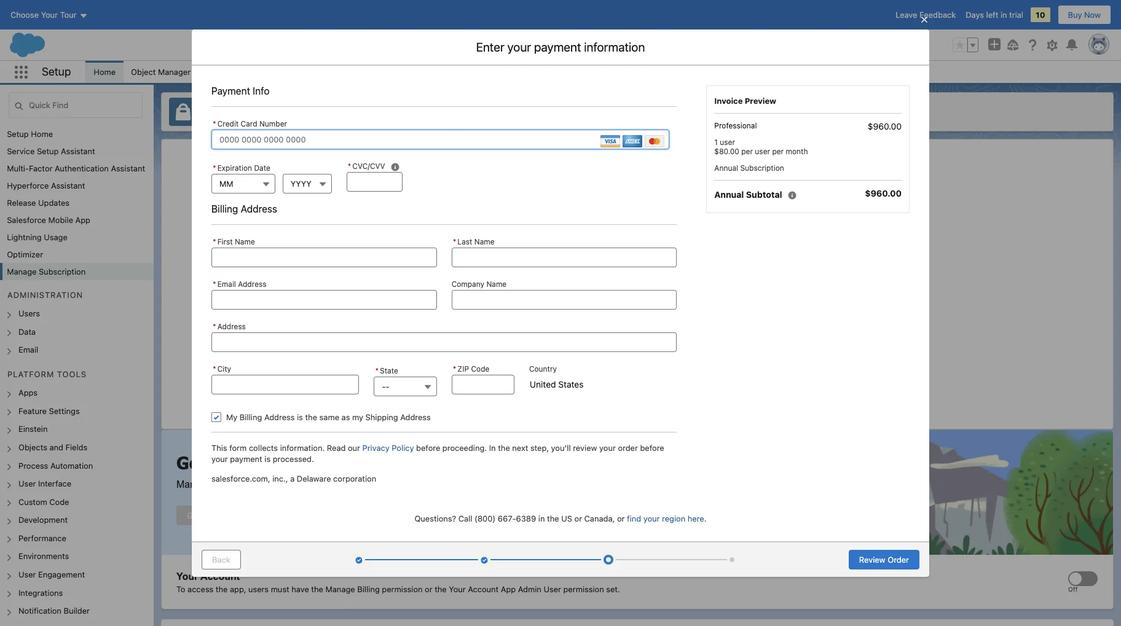 Task type: vqa. For each thing, say whether or not it's contained in the screenshot.
Review Order on the bottom of page
yes



Task type: locate. For each thing, give the bounding box(es) containing it.
licenses, down subscribed
[[658, 350, 691, 360]]

per
[[742, 147, 753, 156], [773, 147, 784, 156]]

1 vertical spatial $960.00
[[865, 188, 902, 199]]

app,
[[230, 585, 246, 595]]

before for policy
[[416, 443, 440, 453]]

manage down get
[[176, 480, 212, 490]]

our
[[348, 443, 360, 453]]

updates
[[38, 198, 70, 208]]

find
[[627, 514, 641, 524]]

before right policy
[[416, 443, 440, 453]]

1 vertical spatial payment
[[230, 454, 262, 464]]

permission
[[382, 585, 423, 595], [564, 585, 604, 595]]

0 horizontal spatial and
[[368, 480, 384, 490]]

* for * address
[[213, 322, 216, 331]]

processed.
[[273, 454, 314, 464]]

address down email
[[217, 322, 246, 331]]

1 horizontal spatial you
[[539, 350, 552, 360]]

cvc/cvv
[[353, 162, 385, 171]]

licenses,
[[658, 350, 691, 360], [237, 480, 275, 490]]

inc.,
[[273, 474, 288, 484]]

is down collects
[[265, 454, 271, 464]]

1 horizontal spatial or
[[575, 514, 582, 524]]

when you subscribe, you can manage your products, licenses, and billing information right here.
[[459, 350, 817, 360]]

right
[[778, 350, 795, 360]]

manage
[[202, 108, 248, 122], [7, 267, 37, 277], [176, 480, 212, 490], [326, 585, 355, 595]]

* for * cvc/cvv
[[348, 162, 351, 171]]

address down mm button
[[241, 204, 277, 215]]

buy now
[[1068, 10, 1101, 20]]

subscription for annual subscription
[[741, 164, 784, 173]]

number
[[259, 119, 287, 129]]

in right the 6389
[[539, 514, 545, 524]]

billing inside your account to access the app, users must have the manage billing permission or the your account app admin user permission set.
[[357, 585, 380, 595]]

0 vertical spatial subscription
[[251, 108, 325, 122]]

name right last
[[475, 237, 495, 247]]

app left admin
[[501, 585, 516, 595]]

date
[[254, 164, 270, 173]]

assistant right authentication
[[111, 164, 145, 173]]

1 vertical spatial app
[[478, 453, 512, 473]]

* left expiration
[[213, 164, 216, 173]]

annual down annual subscription on the right top of page
[[715, 190, 744, 200]]

us
[[562, 514, 572, 524]]

proceeding.
[[443, 443, 487, 453]]

* for * expiration date mm
[[213, 164, 216, 173]]

1 horizontal spatial in
[[1001, 10, 1007, 20]]

0 horizontal spatial or
[[425, 585, 433, 595]]

0 vertical spatial annual
[[715, 164, 738, 173]]

1 vertical spatial licenses,
[[237, 480, 275, 490]]

your down started
[[215, 480, 234, 490]]

0 vertical spatial $960.00
[[868, 121, 902, 132]]

1 horizontal spatial billing
[[240, 412, 262, 422]]

* inside '* state --'
[[375, 366, 379, 376]]

1 vertical spatial and
[[368, 480, 384, 490]]

in
[[489, 443, 496, 453]]

you
[[571, 323, 589, 336]]

corporation
[[333, 474, 376, 484]]

hyperforce assistant link
[[7, 181, 85, 191]]

licenses, down started
[[237, 480, 275, 490]]

* inside * expiration date mm
[[213, 164, 216, 173]]

company
[[452, 280, 485, 289]]

same
[[319, 412, 339, 422]]

annual down $80.00
[[715, 164, 738, 173]]

app navigation
[[15, 61, 42, 83]]

* left credit
[[213, 119, 216, 129]]

lightning
[[7, 232, 42, 242]]

you
[[482, 350, 496, 360], [539, 350, 552, 360]]

1 vertical spatial annual
[[715, 190, 744, 200]]

manage down optimizer
[[7, 267, 37, 277]]

and
[[693, 350, 707, 360], [368, 480, 384, 490]]

off
[[1069, 586, 1078, 593]]

the inside in the next step, you'll review your order before your payment is processed.
[[498, 443, 510, 453]]

assistant down multi-factor authentication assistant link
[[51, 181, 85, 191]]

yyyy
[[291, 179, 312, 189]]

app inside your account to access the app, users must have the manage billing permission or the your account app admin user permission set.
[[501, 585, 516, 595]]

0 vertical spatial is
[[297, 412, 303, 422]]

0 horizontal spatial before
[[416, 443, 440, 453]]

0 vertical spatial app
[[75, 215, 90, 225]]

subscription down info
[[251, 108, 325, 122]]

home left object
[[94, 67, 116, 77]]

professional
[[715, 121, 757, 131]]

salesforce
[[7, 215, 46, 225]]

group
[[953, 38, 979, 52]]

1 vertical spatial is
[[265, 454, 271, 464]]

1 vertical spatial assistant
[[111, 164, 145, 173]]

1 you from the left
[[482, 350, 496, 360]]

assistant up multi-factor authentication assistant
[[61, 146, 95, 156]]

payment inside in the next step, you'll review your order before your payment is processed.
[[230, 454, 262, 464]]

1 vertical spatial subscription
[[741, 164, 784, 173]]

app left next
[[478, 453, 512, 473]]

your inside get started with the your account app manage your licenses, renewals, contracts, and more with the your account app.
[[215, 480, 234, 490]]

before inside in the next step, you'll review your order before your payment is processed.
[[640, 443, 664, 453]]

* left the first
[[213, 237, 216, 247]]

your left the order
[[600, 443, 616, 453]]

2 per from the left
[[773, 147, 784, 156]]

release updates link
[[7, 198, 70, 208]]

user right 1 at the top of page
[[720, 138, 735, 147]]

in right the left
[[1001, 10, 1007, 20]]

you up country in the bottom left of the page
[[539, 350, 552, 360]]

$80.00
[[715, 147, 740, 156]]

manage inside "manage subscription" tree item
[[7, 267, 37, 277]]

multi-factor authentication assistant
[[7, 164, 145, 173]]

salesforce.com, inc., a delaware corporation
[[212, 474, 376, 484]]

1 vertical spatial with
[[412, 480, 430, 490]]

or
[[575, 514, 582, 524], [617, 514, 625, 524], [425, 585, 433, 595]]

1 horizontal spatial and
[[693, 350, 707, 360]]

setup up quick find "search field"
[[42, 65, 71, 78]]

country
[[529, 365, 557, 374]]

manage inside your account to access the app, users must have the manage billing permission or the your account app admin user permission set.
[[326, 585, 355, 595]]

1
[[715, 138, 718, 147]]

* first name
[[213, 237, 255, 247]]

contracts,
[[322, 480, 365, 490]]

review order button
[[849, 550, 920, 570]]

in the next step, you'll review your order before your payment is processed.
[[212, 443, 664, 464]]

home up service setup assistant
[[31, 129, 53, 139]]

* left state
[[375, 366, 379, 376]]

with up the salesforce.com, inc., a delaware corporation
[[281, 453, 319, 473]]

0 horizontal spatial information
[[584, 40, 645, 54]]

and inside get started with the your account app manage your licenses, renewals, contracts, and more with the your account app.
[[368, 480, 384, 490]]

setup up service
[[7, 129, 29, 139]]

1 horizontal spatial permission
[[564, 585, 604, 595]]

information
[[584, 40, 645, 54], [734, 350, 776, 360]]

None text field
[[212, 248, 437, 267], [212, 290, 437, 310], [212, 375, 359, 395], [452, 375, 515, 395], [212, 248, 437, 267], [212, 290, 437, 310], [212, 375, 359, 395], [452, 375, 515, 395]]

2 permission from the left
[[564, 585, 604, 595]]

1 horizontal spatial with
[[412, 480, 430, 490]]

1 annual from the top
[[715, 164, 738, 173]]

Expiration Date, MM button
[[212, 174, 275, 194]]

2 vertical spatial billing
[[357, 585, 380, 595]]

0 horizontal spatial subscription
[[39, 267, 86, 277]]

tools
[[57, 370, 87, 379]]

manage subscription tree item
[[0, 263, 154, 280]]

* left zip
[[453, 365, 456, 374]]

user up annual subscription on the right top of page
[[755, 147, 770, 156]]

manage right have
[[326, 585, 355, 595]]

1 horizontal spatial licenses,
[[658, 350, 691, 360]]

1 horizontal spatial is
[[297, 412, 303, 422]]

subscription up the administration
[[39, 267, 86, 277]]

is left same
[[297, 412, 303, 422]]

your right enter
[[508, 40, 531, 54]]

app right mobile
[[75, 215, 90, 225]]

manage subscription link
[[7, 267, 86, 277]]

0 vertical spatial with
[[281, 453, 319, 473]]

6389
[[516, 514, 536, 524]]

service setup assistant link
[[7, 146, 95, 156]]

0 vertical spatial payment
[[534, 40, 581, 54]]

annual subscription
[[715, 164, 784, 173]]

2 horizontal spatial or
[[617, 514, 625, 524]]

factor
[[29, 164, 53, 173]]

you'll
[[551, 443, 571, 453]]

None text field
[[347, 172, 403, 192], [452, 248, 677, 267], [212, 333, 677, 352], [347, 172, 403, 192], [452, 248, 677, 267], [212, 333, 677, 352]]

1 horizontal spatial per
[[773, 147, 784, 156]]

you haven't subscribed yet
[[571, 323, 704, 336]]

my billing address is the same as my shipping address
[[226, 412, 431, 422]]

manage subscription
[[7, 267, 86, 277]]

annual
[[715, 164, 738, 173], [715, 190, 744, 200]]

billing
[[212, 204, 238, 215], [240, 412, 262, 422], [357, 585, 380, 595]]

with right more
[[412, 480, 430, 490]]

address down the state, -- button
[[400, 412, 431, 422]]

0 horizontal spatial licenses,
[[237, 480, 275, 490]]

subscription
[[251, 108, 325, 122], [741, 164, 784, 173], [39, 267, 86, 277]]

company name
[[452, 280, 507, 289]]

* left cvc/cvv
[[348, 162, 351, 171]]

* left email
[[213, 280, 216, 289]]

manage down setup link
[[202, 108, 248, 122]]

0 vertical spatial assistant
[[61, 146, 95, 156]]

enter your payment information
[[476, 40, 645, 54]]

privacy policy link
[[363, 443, 414, 453]]

0 vertical spatial billing
[[212, 204, 238, 215]]

setup down payment
[[202, 98, 226, 108]]

subscription for manage subscription
[[39, 267, 86, 277]]

address up collects
[[264, 412, 295, 422]]

privacy
[[363, 443, 390, 453]]

subscription inside setup manage subscription
[[251, 108, 325, 122]]

subscribe,
[[498, 350, 537, 360]]

0 horizontal spatial permission
[[382, 585, 423, 595]]

2 annual from the top
[[715, 190, 744, 200]]

1 horizontal spatial subscription
[[251, 108, 325, 122]]

setup inside setup manage subscription
[[202, 98, 226, 108]]

1 permission from the left
[[382, 585, 423, 595]]

0 horizontal spatial per
[[742, 147, 753, 156]]

2 vertical spatial app
[[501, 585, 516, 595]]

subscription inside tree item
[[39, 267, 86, 277]]

per left month
[[773, 147, 784, 156]]

1 horizontal spatial before
[[640, 443, 664, 453]]

1 vertical spatial information
[[734, 350, 776, 360]]

release updates
[[7, 198, 70, 208]]

per up annual subscription on the right top of page
[[742, 147, 753, 156]]

2 horizontal spatial subscription
[[741, 164, 784, 173]]

next
[[512, 443, 528, 453]]

annual subtotal
[[715, 190, 782, 200]]

expiration
[[217, 164, 252, 173]]

administration
[[7, 290, 83, 300]]

your right manage
[[602, 350, 618, 360]]

subscription down 1 user $80.00 per user per month
[[741, 164, 784, 173]]

0 horizontal spatial payment
[[230, 454, 262, 464]]

2 vertical spatial subscription
[[39, 267, 86, 277]]

* for * city
[[213, 365, 216, 374]]

2 before from the left
[[640, 443, 664, 453]]

1 - from the left
[[382, 382, 386, 392]]

renewals,
[[278, 480, 320, 490]]

0 horizontal spatial in
[[539, 514, 545, 524]]

user
[[544, 585, 561, 595]]

1 before from the left
[[416, 443, 440, 453]]

1 vertical spatial home
[[31, 129, 53, 139]]

* up '* city'
[[213, 322, 216, 331]]

0 horizontal spatial home
[[31, 129, 53, 139]]

salesforce mobile app link
[[7, 215, 90, 225]]

0 horizontal spatial you
[[482, 350, 496, 360]]

usage
[[44, 232, 68, 242]]

you up 'code'
[[482, 350, 496, 360]]

setup up the factor
[[37, 146, 59, 156]]

assistant
[[61, 146, 95, 156], [111, 164, 145, 173], [51, 181, 85, 191]]

setup tree tree
[[0, 125, 154, 627]]

2 horizontal spatial billing
[[357, 585, 380, 595]]

* left last
[[453, 237, 456, 247]]

with
[[281, 453, 319, 473], [412, 480, 430, 490]]

back
[[212, 555, 230, 565]]

as
[[342, 412, 350, 422]]

1 horizontal spatial information
[[734, 350, 776, 360]]

home inside setup tree tree
[[31, 129, 53, 139]]

setup for setup
[[42, 65, 71, 78]]

name for * first name
[[235, 237, 255, 247]]

the
[[305, 412, 317, 422], [498, 443, 510, 453], [325, 453, 353, 473], [432, 480, 446, 490], [547, 514, 559, 524], [216, 585, 228, 595], [311, 585, 323, 595], [435, 585, 447, 595]]

0 horizontal spatial billing
[[212, 204, 238, 215]]

0 vertical spatial licenses,
[[658, 350, 691, 360]]

name right the first
[[235, 237, 255, 247]]

1 horizontal spatial home
[[94, 67, 116, 77]]

(800)
[[475, 514, 496, 524]]

and left more
[[368, 480, 384, 490]]

code
[[471, 365, 490, 374]]

before right the order
[[640, 443, 664, 453]]

0 horizontal spatial is
[[265, 454, 271, 464]]

annual for annual subscription
[[715, 164, 738, 173]]

* left "city"
[[213, 365, 216, 374]]

and left billing
[[693, 350, 707, 360]]



Task type: describe. For each thing, give the bounding box(es) containing it.
set.
[[606, 585, 620, 595]]

before for order
[[640, 443, 664, 453]]

days left in trial
[[966, 10, 1024, 20]]

0 vertical spatial in
[[1001, 10, 1007, 20]]

this form collects information. read our privacy policy before proceeding.
[[212, 443, 487, 453]]

shipping
[[366, 412, 398, 422]]

account left admin
[[468, 585, 499, 595]]

my
[[226, 412, 238, 422]]

manage inside get started with the your account app manage your licenses, renewals, contracts, and more with the your account app.
[[176, 480, 212, 490]]

days
[[966, 10, 984, 20]]

manage inside setup manage subscription
[[202, 108, 248, 122]]

a
[[290, 474, 295, 484]]

mobile
[[48, 215, 73, 225]]

review
[[859, 555, 886, 565]]

lightning usage link
[[7, 232, 68, 242]]

month
[[786, 147, 808, 156]]

* last name
[[453, 237, 495, 247]]

2 you from the left
[[539, 350, 552, 360]]

0 vertical spatial information
[[584, 40, 645, 54]]

object manager link
[[124, 61, 198, 83]]

more
[[387, 480, 409, 490]]

1 user $80.00 per user per month
[[715, 138, 808, 156]]

* address
[[213, 322, 246, 331]]

* city
[[213, 365, 231, 374]]

billing
[[709, 350, 731, 360]]

account left app.
[[471, 480, 506, 490]]

0 vertical spatial and
[[693, 350, 707, 360]]

review
[[573, 443, 597, 453]]

1 vertical spatial in
[[539, 514, 545, 524]]

zip
[[458, 365, 469, 374]]

0 horizontal spatial user
[[720, 138, 735, 147]]

leave feedback
[[896, 10, 956, 20]]

subtotal
[[746, 190, 782, 200]]

0000 0000 0000 0000 text field
[[212, 130, 670, 149]]

questions? call (800) 667-6389 in the us or canada, or find your region here .
[[415, 514, 707, 524]]

* for * last name
[[453, 237, 456, 247]]

this
[[212, 443, 227, 453]]

account down back at left bottom
[[201, 572, 240, 582]]

address right email
[[238, 280, 267, 289]]

account up more
[[404, 453, 473, 473]]

platform tools
[[7, 370, 87, 379]]

setup for setup home
[[7, 129, 29, 139]]

email
[[217, 280, 236, 289]]

read
[[327, 443, 346, 453]]

buy
[[1068, 10, 1082, 20]]

* for * first name
[[213, 237, 216, 247]]

collects
[[249, 443, 278, 453]]

667-
[[498, 514, 516, 524]]

0 vertical spatial home
[[94, 67, 116, 77]]

state
[[380, 366, 398, 376]]

or inside your account to access the app, users must have the manage billing permission or the your account app admin user permission set.
[[425, 585, 433, 595]]

information.
[[280, 443, 325, 453]]

name right company
[[487, 280, 507, 289]]

leave feedback link
[[896, 10, 956, 20]]

 , YYYY button
[[283, 174, 332, 194]]

1 horizontal spatial payment
[[534, 40, 581, 54]]

can
[[555, 350, 568, 360]]

have
[[292, 585, 309, 595]]

left
[[987, 10, 999, 20]]

Company Name text field
[[452, 290, 677, 310]]

optimizer
[[7, 250, 43, 259]]

payment
[[212, 85, 250, 97]]

salesforce mobile app
[[7, 215, 90, 225]]

licenses, inside get started with the your account app manage your licenses, renewals, contracts, and more with the your account app.
[[237, 480, 275, 490]]

is inside in the next step, you'll review your order before your payment is processed.
[[265, 454, 271, 464]]

your right find
[[644, 514, 660, 524]]

setup home link
[[7, 129, 53, 139]]

2 - from the left
[[386, 382, 390, 392]]

Country text field
[[529, 375, 677, 395]]

1 horizontal spatial user
[[755, 147, 770, 156]]

* for * email address
[[213, 280, 216, 289]]

* for * zip code
[[453, 365, 456, 374]]

multi-
[[7, 164, 29, 173]]

* for * state --
[[375, 366, 379, 376]]

preview
[[745, 96, 777, 106]]

access
[[188, 585, 214, 595]]

release
[[7, 198, 36, 208]]

last
[[458, 237, 472, 247]]

questions?
[[415, 514, 456, 524]]

app inside setup tree tree
[[75, 215, 90, 225]]

1 per from the left
[[742, 147, 753, 156]]

feedback
[[920, 10, 956, 20]]

State, -- button
[[374, 377, 437, 397]]

products,
[[621, 350, 656, 360]]

call
[[459, 514, 472, 524]]

manager
[[158, 67, 191, 77]]

order
[[888, 555, 909, 565]]

policy
[[392, 443, 414, 453]]

lightning usage
[[7, 232, 68, 242]]

hyperforce
[[7, 181, 49, 191]]

started
[[212, 453, 276, 473]]

buy now button
[[1058, 5, 1112, 25]]

your down this
[[212, 454, 228, 464]]

* cvc/cvv
[[348, 162, 385, 171]]

* zip code
[[453, 365, 490, 374]]

yet
[[689, 323, 704, 336]]

back button
[[202, 550, 241, 570]]

name for * last name
[[475, 237, 495, 247]]

leave
[[896, 10, 918, 20]]

app inside get started with the your account app manage your licenses, renewals, contracts, and more with the your account app.
[[478, 453, 512, 473]]

billing address
[[212, 204, 277, 215]]

step,
[[531, 443, 549, 453]]

* for * credit card number
[[213, 119, 216, 129]]

review order
[[859, 555, 909, 565]]

delaware
[[297, 474, 331, 484]]

2 vertical spatial assistant
[[51, 181, 85, 191]]

to
[[176, 585, 185, 595]]

setup manage subscription
[[202, 98, 325, 122]]

setup home
[[7, 129, 53, 139]]

setup for setup manage subscription
[[202, 98, 226, 108]]

canada,
[[585, 514, 615, 524]]

city
[[217, 365, 231, 374]]

annual for annual subtotal
[[715, 190, 744, 200]]

users
[[248, 585, 269, 595]]

your account to access the app, users must have the manage billing permission or the your account app admin user permission set.
[[176, 572, 620, 595]]

* email address
[[213, 280, 267, 289]]

1 vertical spatial billing
[[240, 412, 262, 422]]

Quick Find search field
[[9, 92, 143, 118]]

order
[[618, 443, 638, 453]]

0 horizontal spatial with
[[281, 453, 319, 473]]

now
[[1085, 10, 1101, 20]]

must
[[271, 585, 289, 595]]



